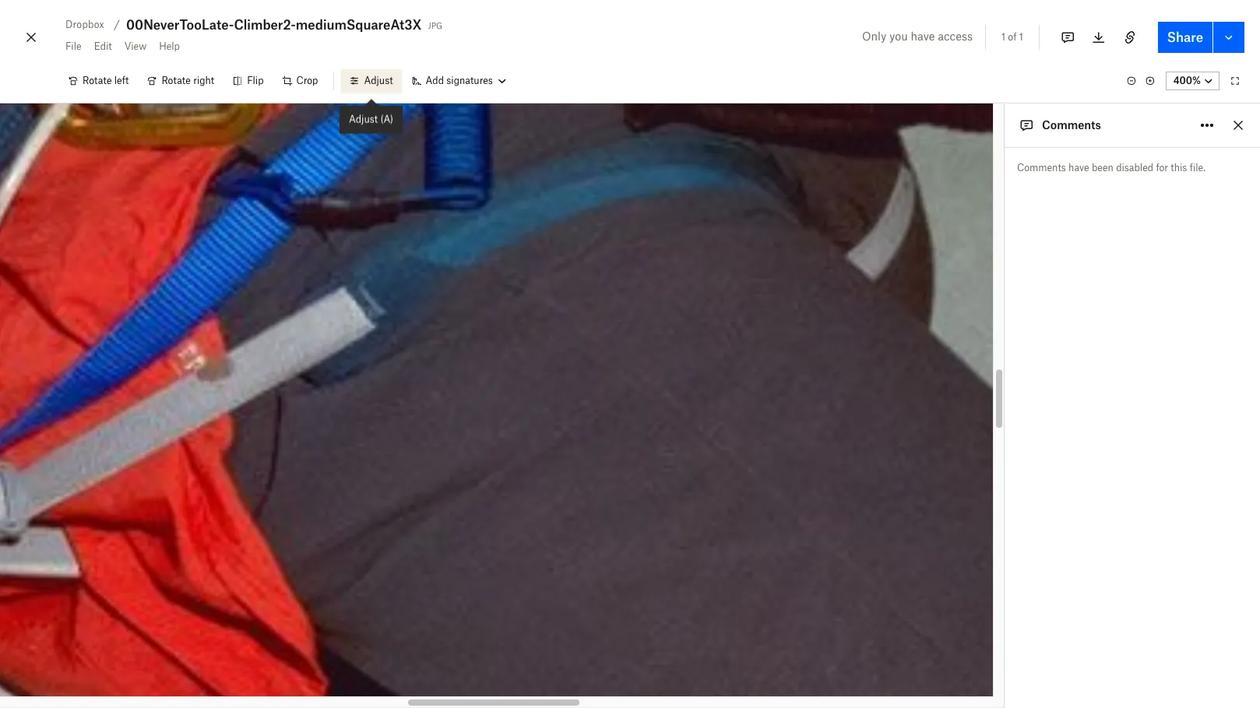 Task type: describe. For each thing, give the bounding box(es) containing it.
close image
[[22, 25, 41, 50]]

successfully
[[997, 681, 1051, 692]]

rotate left button
[[59, 69, 138, 93]]

dropbox button
[[59, 16, 111, 34]]

left
[[114, 75, 129, 86]]

this
[[1171, 162, 1187, 174]]

adjust
[[364, 75, 393, 86]]

2 1 from the left
[[1019, 31, 1023, 43]]

help
[[159, 41, 180, 52]]

add
[[426, 75, 444, 86]]

1 1 from the left
[[1002, 31, 1006, 43]]

you
[[890, 30, 908, 43]]

rotate left
[[83, 75, 129, 86]]

crop
[[296, 75, 318, 86]]

disabled
[[1116, 162, 1154, 174]]

upload
[[956, 667, 994, 680]]

share
[[1167, 30, 1203, 45]]

upload complete image
[[910, 362, 928, 381]]

00nevertoolate- inside uploads alert
[[935, 364, 1016, 375]]

mediumsquareat3x
[[296, 17, 422, 33]]

comments have been disabled for this file.
[[1017, 162, 1206, 174]]

only you have access
[[862, 30, 973, 43]]

access
[[938, 30, 973, 43]]

comments for comments have been disabled for this file.
[[1017, 162, 1066, 174]]

upload successful! all items successfully uploaded
[[956, 667, 1095, 692]]

help button
[[153, 34, 186, 59]]

uploads
[[910, 326, 960, 342]]

file.
[[1190, 162, 1206, 174]]

crop button
[[273, 69, 327, 93]]

rotate for rotate right
[[162, 75, 191, 86]]

1 horizontal spatial have
[[1069, 162, 1089, 174]]

successful!
[[997, 667, 1057, 680]]

edit
[[94, 41, 112, 52]]

uploaded
[[1054, 681, 1095, 692]]

of
[[1008, 31, 1017, 43]]

for
[[1156, 162, 1168, 174]]

/ 00nevertoolate-climber2-mediumsquareat3x jpg
[[114, 17, 443, 33]]

…msquareat3x.jpg
[[1016, 364, 1106, 375]]

add signatures
[[426, 75, 493, 86]]

rotate for rotate left
[[83, 75, 112, 86]]



Task type: locate. For each thing, give the bounding box(es) containing it.
0 horizontal spatial 00nevertoolate-
[[126, 17, 234, 33]]

items
[[970, 681, 995, 692]]

comments up been
[[1042, 118, 1101, 132]]

flip button
[[224, 69, 273, 93]]

1 vertical spatial comments
[[1017, 162, 1066, 174]]

uploaded
[[965, 382, 1001, 391]]

share button
[[1158, 22, 1213, 53]]

0 vertical spatial have
[[911, 30, 935, 43]]

00nevertoolate-…msquareat3x.jpg
[[935, 364, 1106, 375]]

adjust button
[[341, 69, 402, 93]]

climber2-
[[234, 17, 296, 33]]

1
[[1002, 31, 1006, 43], [1019, 31, 1023, 43]]

0 horizontal spatial rotate
[[83, 75, 112, 86]]

1 horizontal spatial 00nevertoolate-
[[935, 364, 1016, 375]]

close right sidebar image
[[1229, 116, 1248, 135]]

rotate right
[[162, 75, 214, 86]]

2 rotate from the left
[[162, 75, 191, 86]]

upload complete status
[[904, 658, 947, 704]]

1 vertical spatial 00nevertoolate-
[[935, 364, 1016, 375]]

rotate
[[83, 75, 112, 86], [162, 75, 191, 86]]

have
[[911, 30, 935, 43], [1069, 162, 1089, 174]]

00nevertoolate- up help
[[126, 17, 234, 33]]

00nevertoolate- up "uploaded"
[[935, 364, 1016, 375]]

add signatures button
[[402, 69, 515, 93]]

0 vertical spatial comments
[[1042, 118, 1101, 132]]

1 horizontal spatial rotate
[[162, 75, 191, 86]]

have left been
[[1069, 162, 1089, 174]]

rotate right button
[[138, 69, 224, 93]]

400% button
[[1166, 72, 1220, 90]]

1 horizontal spatial 1
[[1019, 31, 1023, 43]]

been
[[1092, 162, 1114, 174]]

have right you
[[911, 30, 935, 43]]

edit button
[[88, 34, 118, 59]]

00nevertoolate-
[[126, 17, 234, 33], [935, 364, 1016, 375]]

all
[[956, 681, 968, 692]]

uploaded to
[[965, 382, 1010, 391]]

0 horizontal spatial 1
[[1002, 31, 1006, 43]]

rotate left 'right'
[[162, 75, 191, 86]]

uploads alert
[[897, 312, 1241, 709]]

jpg
[[938, 381, 953, 390]]

400%
[[1174, 75, 1201, 86]]

file
[[65, 41, 82, 52]]

0 horizontal spatial have
[[911, 30, 935, 43]]

jpg
[[428, 18, 443, 31]]

rotate left left
[[83, 75, 112, 86]]

only
[[862, 30, 887, 43]]

comments left been
[[1017, 162, 1066, 174]]

right
[[193, 75, 214, 86]]

1 rotate from the left
[[83, 75, 112, 86]]

view
[[124, 41, 147, 52]]

0 vertical spatial 00nevertoolate-
[[126, 17, 234, 33]]

view button
[[118, 34, 153, 59]]

comments for comments
[[1042, 118, 1101, 132]]

1 left of
[[1002, 31, 1006, 43]]

/
[[114, 18, 120, 31]]

to
[[1003, 382, 1010, 391]]

signatures
[[446, 75, 493, 86]]

comments
[[1042, 118, 1101, 132], [1017, 162, 1066, 174]]

dropbox
[[65, 19, 104, 30]]

1 vertical spatial have
[[1069, 162, 1089, 174]]

1 of 1
[[1002, 31, 1023, 43]]

1 right of
[[1019, 31, 1023, 43]]

file button
[[59, 34, 88, 59]]

flip
[[247, 75, 264, 86]]



Task type: vqa. For each thing, say whether or not it's contained in the screenshot.
Search text field
no



